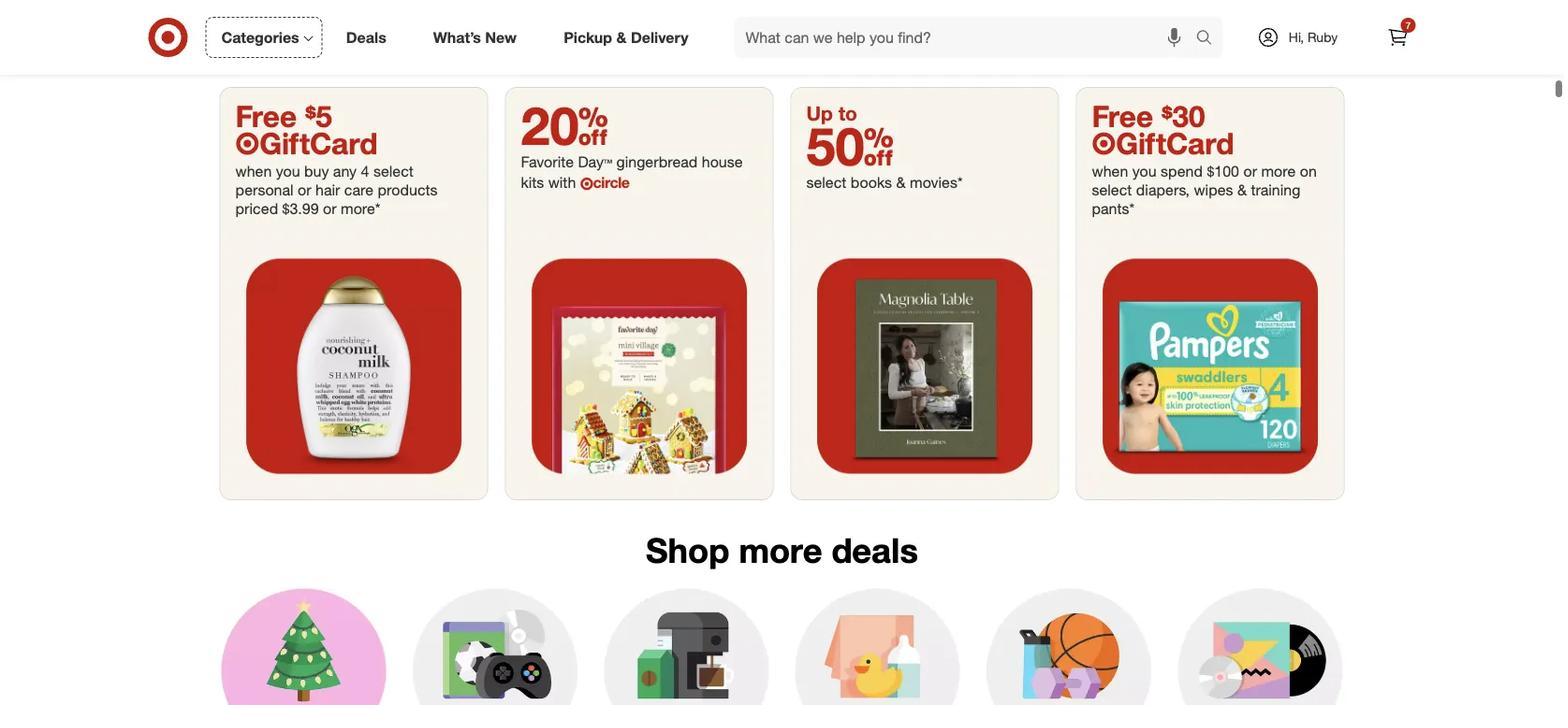 Task type: describe. For each thing, give the bounding box(es) containing it.
you for $30
[[1133, 163, 1157, 181]]

1 horizontal spatial select
[[806, 174, 847, 192]]

pickup & delivery link
[[548, 17, 712, 58]]

$5
[[305, 98, 332, 134]]

pickup & delivery
[[564, 28, 689, 46]]

20
[[521, 94, 608, 158]]

free for $5
[[235, 98, 297, 134]]

free $5 ¬giftcard when you buy any 4 select personal or hair care products priced $3.99 or more*
[[235, 98, 438, 218]]

delivery
[[631, 28, 689, 46]]

ruby
[[1308, 29, 1338, 45]]

0 horizontal spatial or
[[298, 181, 311, 199]]

free for $30
[[1092, 98, 1153, 134]]

gingerbread
[[616, 153, 698, 171]]

what's new link
[[417, 17, 540, 58]]

diapers,
[[1136, 181, 1190, 199]]

day
[[578, 153, 604, 171]]

training
[[1251, 181, 1301, 199]]

priced
[[235, 200, 278, 218]]

7 link
[[1378, 17, 1419, 58]]

circle
[[593, 174, 630, 192]]

movies*
[[910, 174, 963, 192]]

1 horizontal spatial &
[[896, 174, 906, 192]]

categories
[[221, 28, 299, 46]]

deals
[[346, 28, 386, 46]]

wipes
[[1194, 181, 1233, 199]]

care
[[344, 181, 374, 199]]

$3.99
[[282, 200, 319, 218]]

up
[[806, 101, 833, 125]]

shop more deals
[[646, 531, 918, 572]]

more*
[[341, 200, 381, 218]]

when for $5
[[235, 163, 272, 181]]

& inside 'link'
[[616, 28, 627, 46]]

select books & movies*
[[806, 174, 963, 192]]

more inside free $30 ¬giftcard when you spend $100 or more on select diapers, wipes & training pants*
[[1261, 163, 1296, 181]]

categories link
[[205, 17, 323, 58]]

pickup
[[564, 28, 612, 46]]

or inside free $30 ¬giftcard when you spend $100 or more on select diapers, wipes & training pants*
[[1244, 163, 1257, 181]]

to
[[839, 101, 857, 125]]

products
[[378, 181, 438, 199]]

free $30 ¬giftcard when you spend $100 or more on select diapers, wipes & training pants*
[[1092, 98, 1317, 218]]

new
[[485, 28, 517, 46]]

4
[[361, 163, 369, 181]]



Task type: locate. For each thing, give the bounding box(es) containing it.
2 horizontal spatial &
[[1238, 181, 1247, 199]]

or right $100
[[1244, 163, 1257, 181]]

you
[[276, 163, 300, 181], [1133, 163, 1157, 181]]

0 horizontal spatial ¬giftcard
[[235, 126, 378, 162]]

free
[[235, 98, 297, 134], [1092, 98, 1153, 134]]

when inside free $5 ¬giftcard when you buy any 4 select personal or hair care products priced $3.99 or more*
[[235, 163, 272, 181]]

0 horizontal spatial select
[[373, 163, 414, 181]]

favorite
[[521, 153, 574, 171]]

more right shop
[[739, 531, 822, 572]]

free left $30
[[1092, 98, 1153, 134]]

2 you from the left
[[1133, 163, 1157, 181]]

2 free from the left
[[1092, 98, 1153, 134]]

0 horizontal spatial &
[[616, 28, 627, 46]]

select left books
[[806, 174, 847, 192]]

¬giftcard inside free $5 ¬giftcard when you buy any 4 select personal or hair care products priced $3.99 or more*
[[235, 126, 378, 162]]

1 vertical spatial more
[[739, 531, 822, 572]]

what's new
[[433, 28, 517, 46]]

¬giftcard inside free $30 ¬giftcard when you spend $100 or more on select diapers, wipes & training pants*
[[1092, 126, 1234, 162]]

2 horizontal spatial select
[[1092, 181, 1132, 199]]

you up diapers,
[[1133, 163, 1157, 181]]

hair
[[316, 181, 340, 199]]

shop
[[646, 531, 730, 572]]

1 free from the left
[[235, 98, 297, 134]]

free left $5
[[235, 98, 297, 134]]

more up training
[[1261, 163, 1296, 181]]

what's
[[433, 28, 481, 46]]

deals link
[[330, 17, 410, 58]]

up to
[[806, 101, 857, 125]]

spend
[[1161, 163, 1203, 181]]

or down hair
[[323, 200, 337, 218]]

1 ¬giftcard from the left
[[235, 126, 378, 162]]

50
[[806, 115, 894, 178]]

select up pants*
[[1092, 181, 1132, 199]]

free inside free $5 ¬giftcard when you buy any 4 select personal or hair care products priced $3.99 or more*
[[235, 98, 297, 134]]

gingerbread house kits with
[[521, 153, 743, 192]]

0 horizontal spatial free
[[235, 98, 297, 134]]

0 horizontal spatial when
[[235, 163, 272, 181]]

hi,
[[1289, 29, 1304, 45]]

favorite day ™
[[521, 153, 612, 171]]

you for $5
[[276, 163, 300, 181]]

2 when from the left
[[1092, 163, 1128, 181]]

buy
[[304, 163, 329, 181]]

0 horizontal spatial more
[[739, 531, 822, 572]]

personal
[[235, 181, 294, 199]]

when up pants*
[[1092, 163, 1128, 181]]

free inside free $30 ¬giftcard when you spend $100 or more on select diapers, wipes & training pants*
[[1092, 98, 1153, 134]]

1 when from the left
[[235, 163, 272, 181]]

on
[[1300, 163, 1317, 181]]

kits
[[521, 174, 544, 192]]

hi, ruby
[[1289, 29, 1338, 45]]

1 horizontal spatial you
[[1133, 163, 1157, 181]]

with
[[548, 174, 576, 192]]

you left buy
[[276, 163, 300, 181]]

& right books
[[896, 174, 906, 192]]

you inside free $30 ¬giftcard when you spend $100 or more on select diapers, wipes & training pants*
[[1133, 163, 1157, 181]]

or up $3.99
[[298, 181, 311, 199]]

more
[[1261, 163, 1296, 181], [739, 531, 822, 572]]

™
[[604, 153, 612, 171]]

0 vertical spatial more
[[1261, 163, 1296, 181]]

1 horizontal spatial ¬giftcard
[[1092, 126, 1234, 162]]

1 horizontal spatial free
[[1092, 98, 1153, 134]]

¬giftcard up buy
[[235, 126, 378, 162]]

¬giftcard
[[235, 126, 378, 162], [1092, 126, 1234, 162]]

search
[[1187, 30, 1232, 48]]

7
[[1406, 19, 1411, 31]]

$30
[[1162, 98, 1205, 134]]

when
[[235, 163, 272, 181], [1092, 163, 1128, 181]]

select up products
[[373, 163, 414, 181]]

& down $100
[[1238, 181, 1247, 199]]

&
[[616, 28, 627, 46], [896, 174, 906, 192], [1238, 181, 1247, 199]]

¬giftcard up "spend"
[[1092, 126, 1234, 162]]

search button
[[1187, 17, 1232, 62]]

1 you from the left
[[276, 163, 300, 181]]

when up 'personal'
[[235, 163, 272, 181]]

when inside free $30 ¬giftcard when you spend $100 or more on select diapers, wipes & training pants*
[[1092, 163, 1128, 181]]

select inside free $5 ¬giftcard when you buy any 4 select personal or hair care products priced $3.99 or more*
[[373, 163, 414, 181]]

when for $30
[[1092, 163, 1128, 181]]

select inside free $30 ¬giftcard when you spend $100 or more on select diapers, wipes & training pants*
[[1092, 181, 1132, 199]]

& inside free $30 ¬giftcard when you spend $100 or more on select diapers, wipes & training pants*
[[1238, 181, 1247, 199]]

or
[[1244, 163, 1257, 181], [298, 181, 311, 199], [323, 200, 337, 218]]

books
[[851, 174, 892, 192]]

¬giftcard for $30
[[1092, 126, 1234, 162]]

1 horizontal spatial or
[[323, 200, 337, 218]]

0 horizontal spatial you
[[276, 163, 300, 181]]

2 ¬giftcard from the left
[[1092, 126, 1234, 162]]

& right pickup
[[616, 28, 627, 46]]

1 horizontal spatial more
[[1261, 163, 1296, 181]]

What can we help you find? suggestions appear below search field
[[734, 17, 1201, 58]]

1 horizontal spatial when
[[1092, 163, 1128, 181]]

¬giftcard for $5
[[235, 126, 378, 162]]

deals
[[832, 531, 918, 572]]

pants*
[[1092, 200, 1135, 218]]

2 horizontal spatial or
[[1244, 163, 1257, 181]]

select
[[373, 163, 414, 181], [806, 174, 847, 192], [1092, 181, 1132, 199]]

you inside free $5 ¬giftcard when you buy any 4 select personal or hair care products priced $3.99 or more*
[[276, 163, 300, 181]]

any
[[333, 163, 357, 181]]

$100
[[1207, 163, 1239, 181]]

house
[[702, 153, 743, 171]]



Task type: vqa. For each thing, say whether or not it's contained in the screenshot.
Beauty LINK
no



